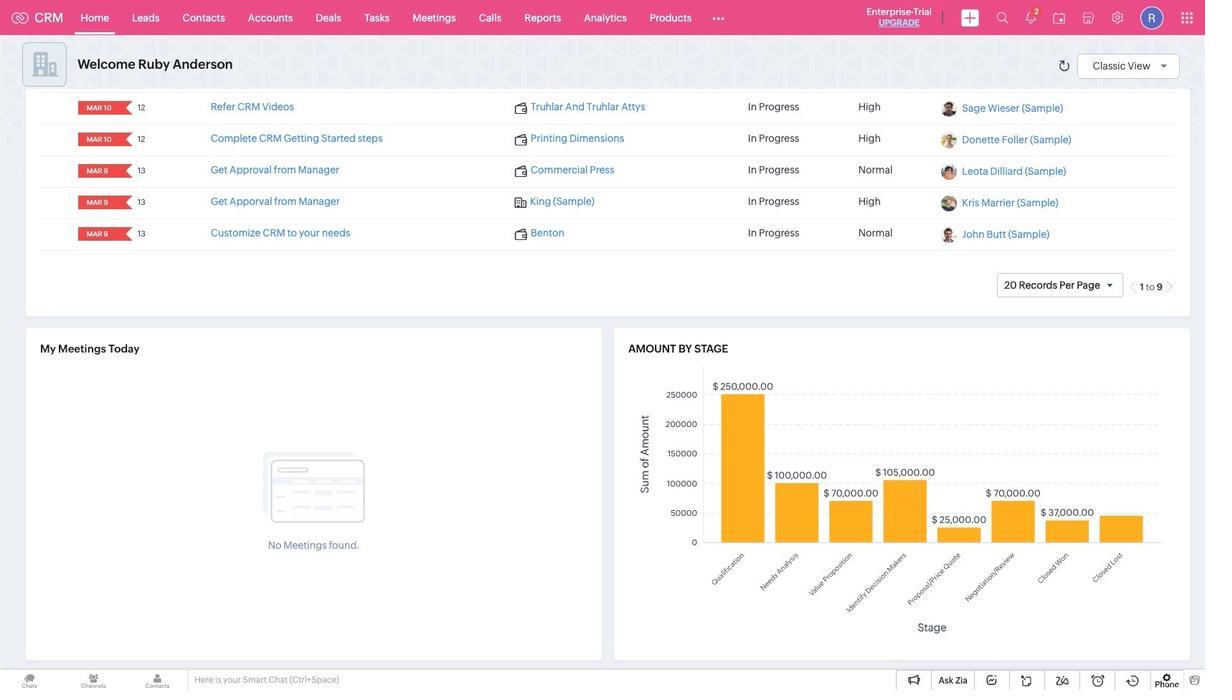 Task type: describe. For each thing, give the bounding box(es) containing it.
channels image
[[64, 671, 123, 691]]

search image
[[996, 11, 1008, 24]]

profile image
[[1140, 6, 1163, 29]]

create menu element
[[953, 0, 988, 35]]

profile element
[[1132, 0, 1172, 35]]

contacts image
[[128, 671, 187, 691]]

Other Modules field
[[703, 6, 734, 29]]

signals element
[[1017, 0, 1044, 35]]



Task type: vqa. For each thing, say whether or not it's contained in the screenshot.
MARKETPLACE
no



Task type: locate. For each thing, give the bounding box(es) containing it.
logo image
[[11, 12, 29, 23]]

search element
[[988, 0, 1017, 35]]

calendar image
[[1053, 12, 1065, 23]]

chats image
[[0, 671, 59, 691]]

create menu image
[[961, 9, 979, 26]]

None field
[[82, 101, 116, 115], [82, 133, 116, 146], [82, 164, 116, 178], [82, 196, 116, 210], [82, 228, 116, 241], [82, 101, 116, 115], [82, 133, 116, 146], [82, 164, 116, 178], [82, 196, 116, 210], [82, 228, 116, 241]]



